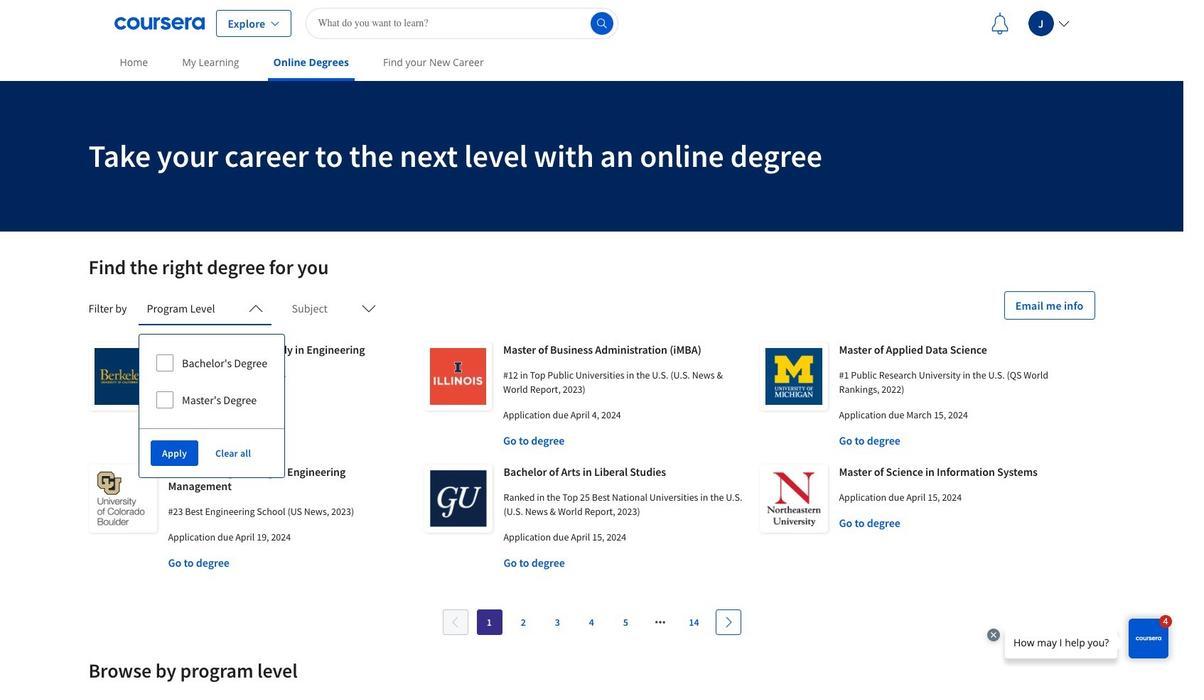 Task type: vqa. For each thing, say whether or not it's contained in the screenshot.
learners to the top
no



Task type: locate. For each thing, give the bounding box(es) containing it.
georgetown university image
[[424, 465, 492, 533]]

university of michigan image
[[760, 343, 828, 411]]

university of california, berkeley image
[[89, 343, 157, 411]]

university of colorado boulder image
[[89, 465, 157, 533]]

options list list box
[[139, 335, 285, 429]]

None search field
[[306, 7, 619, 39]]



Task type: describe. For each thing, give the bounding box(es) containing it.
go to next page image
[[723, 617, 734, 629]]

coursera image
[[114, 12, 204, 34]]

northeastern university image
[[760, 465, 828, 533]]

university of illinois at urbana-champaign image
[[424, 343, 492, 411]]

actions toolbar
[[139, 429, 285, 478]]



